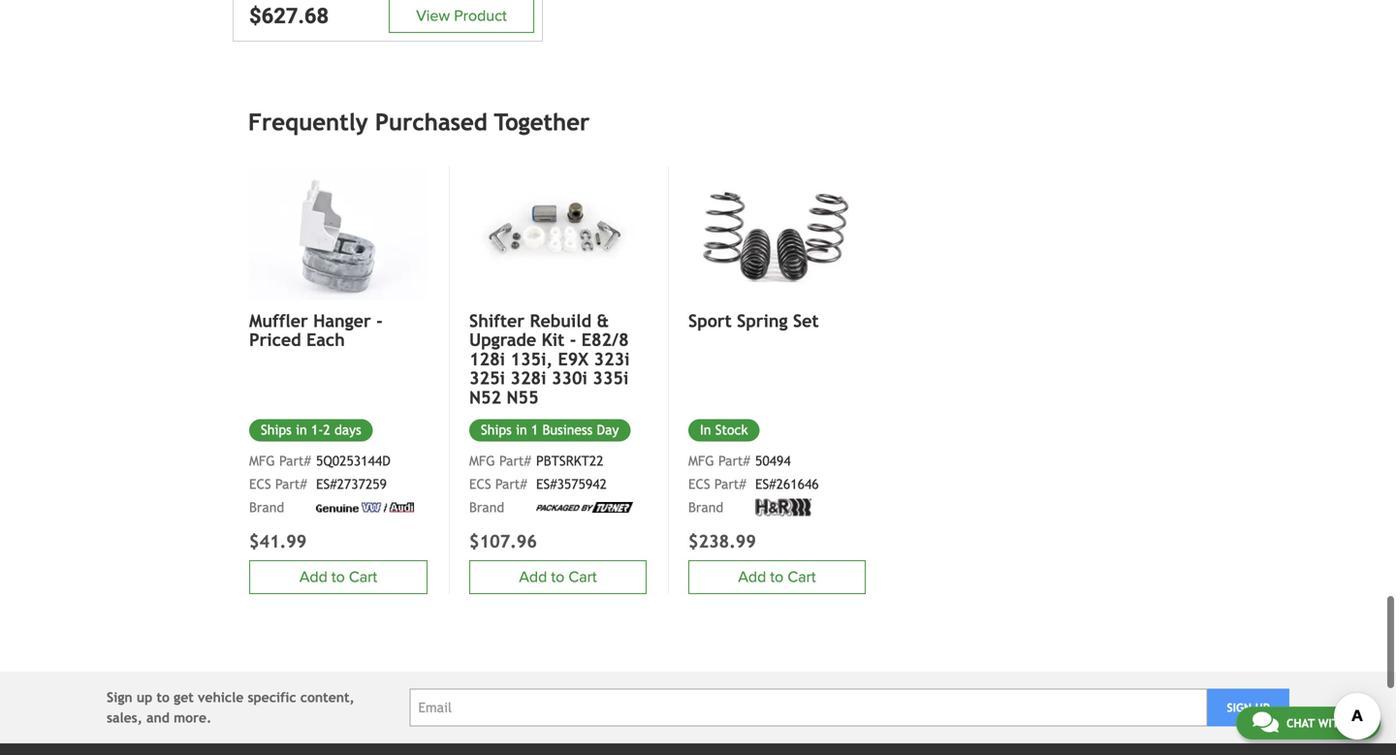 Task type: locate. For each thing, give the bounding box(es) containing it.
brand
[[249, 500, 284, 515], [470, 500, 505, 515], [689, 500, 724, 515]]

ecs
[[249, 477, 271, 492], [470, 477, 491, 492], [689, 477, 711, 492]]

1 horizontal spatial cart
[[569, 568, 597, 587]]

product
[[454, 7, 507, 25]]

to
[[332, 568, 345, 587], [551, 568, 565, 587], [771, 568, 784, 587], [157, 690, 170, 706]]

2 horizontal spatial add
[[739, 568, 767, 587]]

cart
[[349, 568, 377, 587], [569, 568, 597, 587], [788, 568, 816, 587]]

- inside shifter rebuild & upgrade kit - e82/8 128i 135i, e9x 323i 325i 328i 330i 335i n52 n55
[[570, 330, 577, 350]]

0 horizontal spatial cart
[[349, 568, 377, 587]]

mfg inside mfg part# 5q0253144d ecs part# es#2737259 brand
[[249, 453, 275, 469]]

frequently purchased together
[[248, 109, 590, 136]]

2 horizontal spatial add to cart button
[[689, 561, 866, 595]]

shifter
[[470, 311, 525, 331]]

in for shifter rebuild & upgrade kit - e82/8 128i 135i, e9x 323i 325i 328i 330i 335i n52 n55
[[516, 422, 527, 438]]

- right kit
[[570, 330, 577, 350]]

1 mfg from the left
[[249, 453, 275, 469]]

muffler
[[249, 311, 308, 331]]

3 add to cart button from the left
[[689, 561, 866, 595]]

add down '$107.96'
[[519, 568, 547, 587]]

brand up $41.99
[[249, 500, 284, 515]]

mfg down the ships in 1-2 days
[[249, 453, 275, 469]]

2 horizontal spatial ecs
[[689, 477, 711, 492]]

sign inside sign up to get vehicle specific content, sales, and more.
[[107, 690, 133, 706]]

0 horizontal spatial in
[[296, 422, 307, 438]]

2 ships from the left
[[481, 422, 512, 438]]

0 horizontal spatial add to cart button
[[249, 561, 428, 595]]

mfg part# 5q0253144d ecs part# es#2737259 brand
[[249, 453, 391, 515]]

add to cart button
[[249, 561, 428, 595], [470, 561, 647, 595], [689, 561, 866, 595]]

add to cart down $41.99
[[300, 568, 377, 587]]

mfg
[[249, 453, 275, 469], [470, 453, 495, 469], [689, 453, 715, 469]]

add to cart down '$107.96'
[[519, 568, 597, 587]]

add down $41.99
[[300, 568, 328, 587]]

mfg inside mfg part# 50494 ecs part# es#261646 brand
[[689, 453, 715, 469]]

up inside sign up button
[[1256, 701, 1271, 715]]

brand for $41.99
[[249, 500, 284, 515]]

stock
[[716, 422, 748, 438]]

330i
[[552, 368, 588, 389]]

1 horizontal spatial up
[[1256, 701, 1271, 715]]

chat
[[1287, 717, 1316, 730]]

brand up '$107.96'
[[470, 500, 505, 515]]

0 horizontal spatial mfg
[[249, 453, 275, 469]]

get
[[174, 690, 194, 706]]

sport
[[689, 311, 732, 331]]

0 horizontal spatial brand
[[249, 500, 284, 515]]

cart down packaged by turner image
[[569, 568, 597, 587]]

to down h&r image at right
[[771, 568, 784, 587]]

2 in from the left
[[516, 422, 527, 438]]

muffler hanger - priced each
[[249, 311, 383, 350]]

2 brand from the left
[[470, 500, 505, 515]]

3 ecs from the left
[[689, 477, 711, 492]]

ecs up $41.99
[[249, 477, 271, 492]]

brand inside mfg part# 50494 ecs part# es#261646 brand
[[689, 500, 724, 515]]

0 horizontal spatial add to cart
[[300, 568, 377, 587]]

to down packaged by turner image
[[551, 568, 565, 587]]

mfg for $107.96
[[470, 453, 495, 469]]

2 add from the left
[[519, 568, 547, 587]]

2 ecs from the left
[[470, 477, 491, 492]]

to for $238.99
[[771, 568, 784, 587]]

to for $41.99
[[332, 568, 345, 587]]

ecs inside mfg part# 50494 ecs part# es#261646 brand
[[689, 477, 711, 492]]

0 horizontal spatial ships
[[261, 422, 292, 438]]

comments image
[[1253, 711, 1279, 734]]

hanger
[[313, 311, 371, 331]]

n52
[[470, 388, 502, 408]]

1 horizontal spatial in
[[516, 422, 527, 438]]

1 add to cart button from the left
[[249, 561, 428, 595]]

2 horizontal spatial cart
[[788, 568, 816, 587]]

n55
[[507, 388, 539, 408]]

brand inside mfg part# pbtsrkt22 ecs part# es#3575942 brand
[[470, 500, 505, 515]]

pbtsrkt22
[[536, 453, 604, 469]]

0 horizontal spatial up
[[137, 690, 153, 706]]

-
[[377, 311, 383, 331], [570, 330, 577, 350]]

mfg inside mfg part# pbtsrkt22 ecs part# es#3575942 brand
[[470, 453, 495, 469]]

sign
[[107, 690, 133, 706], [1228, 701, 1252, 715]]

spring
[[737, 311, 788, 331]]

0 horizontal spatial -
[[377, 311, 383, 331]]

in stock
[[700, 422, 748, 438]]

mfg down in
[[689, 453, 715, 469]]

cart down h&r image at right
[[788, 568, 816, 587]]

cart for $41.99
[[349, 568, 377, 587]]

cart down genuine volkswagen audi image
[[349, 568, 377, 587]]

ecs up '$107.96'
[[470, 477, 491, 492]]

mfg for $41.99
[[249, 453, 275, 469]]

1 ecs from the left
[[249, 477, 271, 492]]

0 horizontal spatial sign
[[107, 690, 133, 706]]

up
[[137, 690, 153, 706], [1256, 701, 1271, 715]]

sign left comments icon
[[1228, 701, 1252, 715]]

to down genuine volkswagen audi image
[[332, 568, 345, 587]]

brand for $238.99
[[689, 500, 724, 515]]

mfg down n52
[[470, 453, 495, 469]]

1 horizontal spatial add to cart
[[519, 568, 597, 587]]

328i
[[511, 368, 547, 389]]

in left 1
[[516, 422, 527, 438]]

0 horizontal spatial ecs
[[249, 477, 271, 492]]

set
[[793, 311, 819, 331]]

2 horizontal spatial brand
[[689, 500, 724, 515]]

1 in from the left
[[296, 422, 307, 438]]

2 mfg from the left
[[470, 453, 495, 469]]

sign up to get vehicle specific content, sales, and more.
[[107, 690, 355, 726]]

1 horizontal spatial brand
[[470, 500, 505, 515]]

e9x
[[558, 349, 589, 369]]

up inside sign up to get vehicle specific content, sales, and more.
[[137, 690, 153, 706]]

3 add to cart from the left
[[739, 568, 816, 587]]

1 horizontal spatial -
[[570, 330, 577, 350]]

sign up button
[[1208, 689, 1290, 727]]

h&r image
[[756, 499, 812, 517]]

ships
[[261, 422, 292, 438], [481, 422, 512, 438]]

days
[[335, 422, 362, 438]]

2 horizontal spatial mfg
[[689, 453, 715, 469]]

together
[[494, 109, 590, 136]]

1 horizontal spatial sign
[[1228, 701, 1252, 715]]

sign inside button
[[1228, 701, 1252, 715]]

es#2737259
[[316, 477, 387, 492]]

1 horizontal spatial add to cart button
[[470, 561, 647, 595]]

brand inside mfg part# 5q0253144d ecs part# es#2737259 brand
[[249, 500, 284, 515]]

in
[[700, 422, 712, 438]]

3 mfg from the left
[[689, 453, 715, 469]]

view
[[416, 7, 450, 25]]

add to cart button down $238.99
[[689, 561, 866, 595]]

1 add to cart from the left
[[300, 568, 377, 587]]

part#
[[279, 453, 311, 469], [500, 453, 531, 469], [719, 453, 751, 469], [275, 477, 307, 492], [496, 477, 527, 492], [715, 477, 747, 492]]

2 horizontal spatial add to cart
[[739, 568, 816, 587]]

in for muffler hanger - priced each
[[296, 422, 307, 438]]

sign up
[[1228, 701, 1271, 715]]

add to cart down $238.99
[[739, 568, 816, 587]]

2 add to cart button from the left
[[470, 561, 647, 595]]

1 horizontal spatial mfg
[[470, 453, 495, 469]]

1 add from the left
[[300, 568, 328, 587]]

1 cart from the left
[[349, 568, 377, 587]]

add to cart
[[300, 568, 377, 587], [519, 568, 597, 587], [739, 568, 816, 587]]

sign up the sales,
[[107, 690, 133, 706]]

add
[[300, 568, 328, 587], [519, 568, 547, 587], [739, 568, 767, 587]]

3 add from the left
[[739, 568, 767, 587]]

3 cart from the left
[[788, 568, 816, 587]]

sign for sign up to get vehicle specific content, sales, and more.
[[107, 690, 133, 706]]

add to cart button for $107.96
[[470, 561, 647, 595]]

rebuild
[[530, 311, 592, 331]]

335i
[[593, 368, 629, 389]]

1 horizontal spatial ecs
[[470, 477, 491, 492]]

0 horizontal spatial add
[[300, 568, 328, 587]]

ecs inside mfg part# 5q0253144d ecs part# es#2737259 brand
[[249, 477, 271, 492]]

ships down n52
[[481, 422, 512, 438]]

add to cart button down $41.99
[[249, 561, 428, 595]]

mfg for $238.99
[[689, 453, 715, 469]]

1-
[[311, 422, 323, 438]]

to left get
[[157, 690, 170, 706]]

1 brand from the left
[[249, 500, 284, 515]]

1 ships from the left
[[261, 422, 292, 438]]

shifter rebuild & upgrade kit - e82/8 128i 135i, e9x 323i 325i 328i 330i 335i n52 n55 image
[[470, 166, 647, 299]]

ecs inside mfg part# pbtsrkt22 ecs part# es#3575942 brand
[[470, 477, 491, 492]]

more.
[[174, 711, 212, 726]]

brand up $238.99
[[689, 500, 724, 515]]

add to cart for $238.99
[[739, 568, 816, 587]]

1 horizontal spatial ships
[[481, 422, 512, 438]]

3 brand from the left
[[689, 500, 724, 515]]

add to cart button down '$107.96'
[[470, 561, 647, 595]]

us
[[1351, 717, 1365, 730]]

view product link
[[389, 0, 535, 33]]

in left 1-
[[296, 422, 307, 438]]

ecs down in
[[689, 477, 711, 492]]

add down $238.99
[[739, 568, 767, 587]]

2 add to cart from the left
[[519, 568, 597, 587]]

add for $238.99
[[739, 568, 767, 587]]

2 cart from the left
[[569, 568, 597, 587]]

ecs for $41.99
[[249, 477, 271, 492]]

upgrade
[[470, 330, 537, 350]]

in
[[296, 422, 307, 438], [516, 422, 527, 438]]

- right hanger
[[377, 311, 383, 331]]

each
[[307, 330, 345, 350]]

1 horizontal spatial add
[[519, 568, 547, 587]]

ships left 1-
[[261, 422, 292, 438]]



Task type: vqa. For each thing, say whether or not it's contained in the screenshot.


Task type: describe. For each thing, give the bounding box(es) containing it.
chat with us
[[1287, 717, 1365, 730]]

323i
[[594, 349, 630, 369]]

e82/8
[[582, 330, 629, 350]]

day
[[597, 422, 619, 438]]

ships in 1 business day
[[481, 422, 619, 438]]

to for $107.96
[[551, 568, 565, 587]]

add for $41.99
[[300, 568, 328, 587]]

$238.99
[[689, 532, 757, 552]]

view product
[[416, 7, 507, 25]]

sport spring set link
[[689, 311, 866, 331]]

frequently
[[248, 109, 368, 136]]

shifter rebuild & upgrade kit - e82/8 128i 135i, e9x 323i 325i 328i 330i 335i n52 n55
[[470, 311, 630, 408]]

ships in 1-2 days
[[261, 422, 362, 438]]

muffler hanger - priced each image
[[249, 166, 428, 300]]

ships for shifter rebuild & upgrade kit - e82/8 128i 135i, e9x 323i 325i 328i 330i 335i n52 n55
[[481, 422, 512, 438]]

50494
[[756, 453, 791, 469]]

es#261646
[[756, 477, 819, 492]]

specific
[[248, 690, 296, 706]]

priced
[[249, 330, 301, 350]]

es#3575942
[[536, 477, 607, 492]]

Email email field
[[410, 689, 1208, 727]]

$627.68
[[249, 3, 329, 29]]

135i,
[[511, 349, 553, 369]]

325i
[[470, 368, 505, 389]]

shifter rebuild & upgrade kit - e82/8 128i 135i, e9x 323i 325i 328i 330i 335i n52 n55 link
[[470, 311, 647, 408]]

cart for $238.99
[[788, 568, 816, 587]]

sales,
[[107, 711, 142, 726]]

up for sign up to get vehicle specific content, sales, and more.
[[137, 690, 153, 706]]

add for $107.96
[[519, 568, 547, 587]]

sign for sign up
[[1228, 701, 1252, 715]]

mfg part# 50494 ecs part# es#261646 brand
[[689, 453, 819, 515]]

2
[[323, 422, 331, 438]]

&
[[597, 311, 609, 331]]

add to cart button for $41.99
[[249, 561, 428, 595]]

genuine volkswagen audi image
[[316, 503, 414, 513]]

up for sign up
[[1256, 701, 1271, 715]]

ecs for $238.99
[[689, 477, 711, 492]]

$107.96
[[470, 532, 537, 552]]

chat with us link
[[1237, 707, 1381, 740]]

brand for $107.96
[[470, 500, 505, 515]]

add to cart for $107.96
[[519, 568, 597, 587]]

cart for $107.96
[[569, 568, 597, 587]]

mfg part# pbtsrkt22 ecs part# es#3575942 brand
[[470, 453, 607, 515]]

- inside muffler hanger - priced each
[[377, 311, 383, 331]]

business
[[543, 422, 593, 438]]

sport spring set image
[[689, 166, 866, 299]]

ships for muffler hanger - priced each
[[261, 422, 292, 438]]

5q0253144d
[[316, 453, 391, 469]]

$41.99
[[249, 532, 307, 552]]

purchased
[[375, 109, 488, 136]]

muffler hanger - priced each link
[[249, 311, 428, 350]]

content,
[[301, 690, 355, 706]]

add to cart button for $238.99
[[689, 561, 866, 595]]

to inside sign up to get vehicle specific content, sales, and more.
[[157, 690, 170, 706]]

ecs for $107.96
[[470, 477, 491, 492]]

with
[[1319, 717, 1348, 730]]

kit
[[542, 330, 565, 350]]

vehicle
[[198, 690, 244, 706]]

packaged by turner image
[[536, 502, 633, 513]]

add to cart for $41.99
[[300, 568, 377, 587]]

1
[[532, 422, 539, 438]]

sport spring set
[[689, 311, 819, 331]]

and
[[147, 711, 170, 726]]

128i
[[470, 349, 505, 369]]



